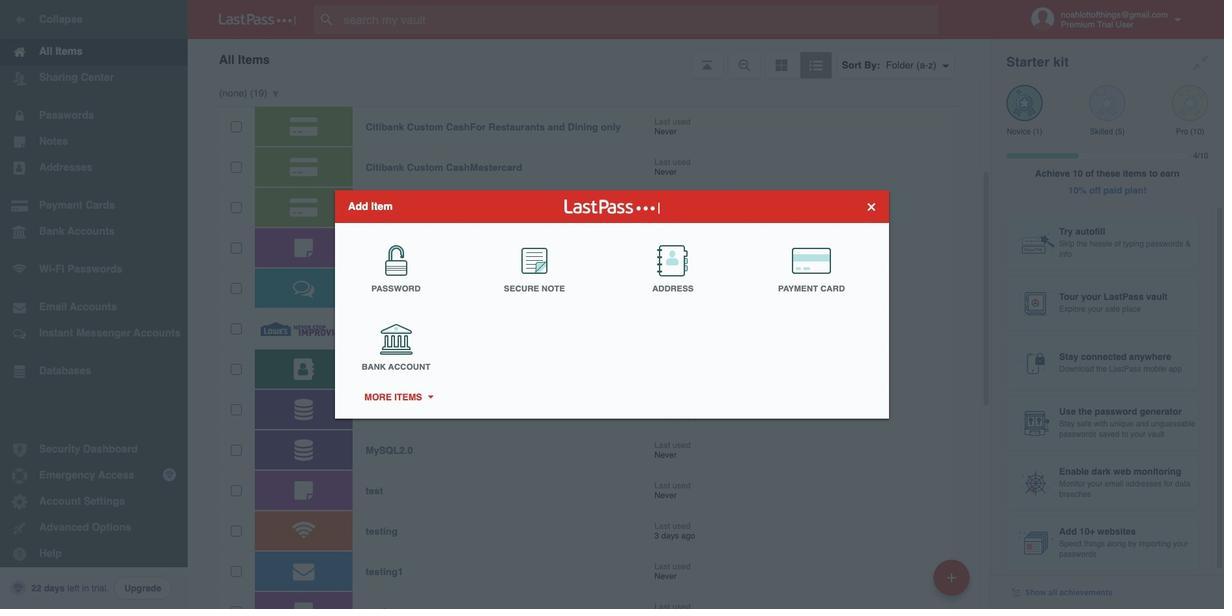 Task type: describe. For each thing, give the bounding box(es) containing it.
caret right image
[[426, 396, 435, 399]]

new item navigation
[[929, 556, 978, 609]]

search my vault text field
[[314, 5, 965, 34]]

new item image
[[948, 573, 957, 582]]



Task type: vqa. For each thing, say whether or not it's contained in the screenshot.
the 'New item' element at the right bottom
no



Task type: locate. For each thing, give the bounding box(es) containing it.
lastpass image
[[219, 14, 296, 25]]

Search search field
[[314, 5, 965, 34]]

main navigation navigation
[[0, 0, 188, 609]]

dialog
[[335, 190, 890, 419]]

vault options navigation
[[188, 39, 991, 78]]



